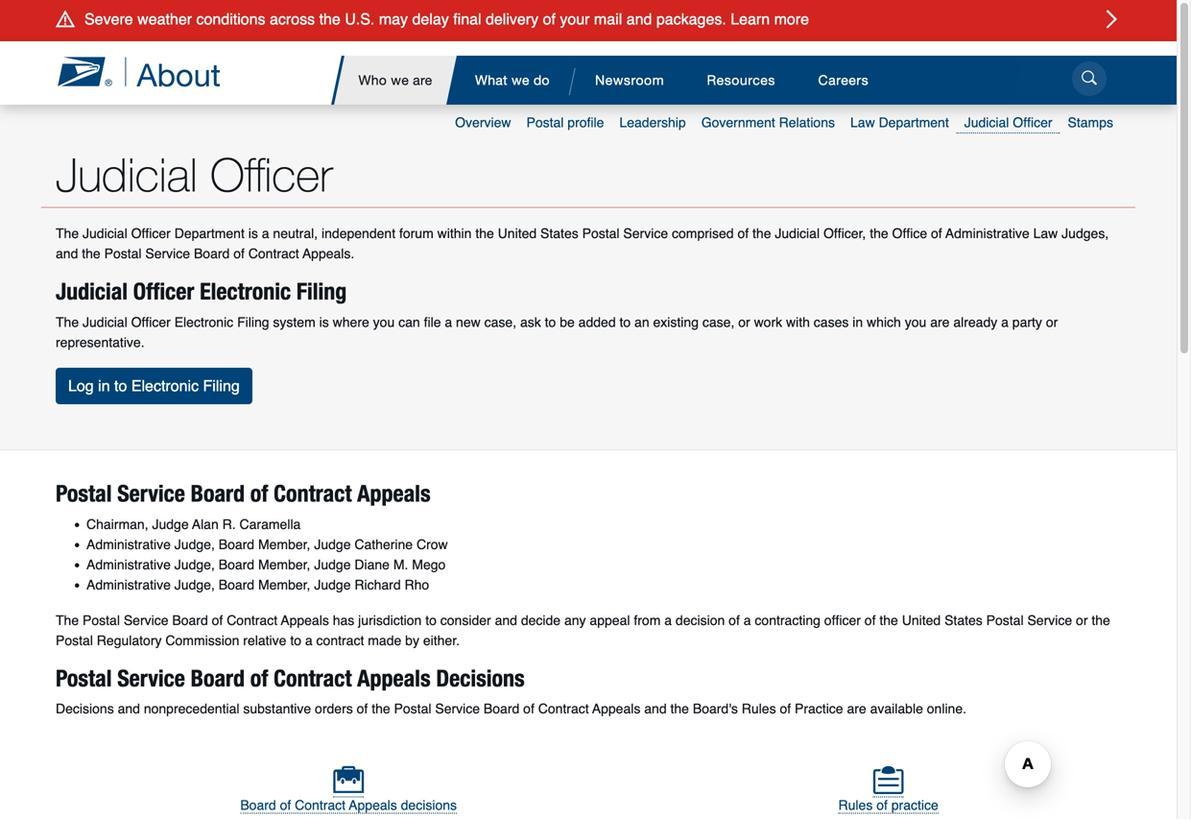 Task type: locate. For each thing, give the bounding box(es) containing it.
1 we from the left
[[391, 72, 409, 88]]

law down careers link
[[851, 115, 876, 130]]

government relations link
[[694, 104, 843, 133]]

united right within
[[498, 226, 537, 241]]

1 vertical spatial department
[[175, 226, 245, 241]]

2 horizontal spatial are
[[931, 314, 950, 330]]

2 horizontal spatial or
[[1077, 613, 1089, 628]]

board inside "the postal service board of contract appeals has jurisdiction to consider and decide any appeal from a decision of a contracting officer of the united states postal service or the postal regulatory commission relative to a contract made by either."
[[172, 613, 208, 628]]

is left where
[[319, 314, 329, 330]]

0 vertical spatial filing
[[297, 278, 347, 305]]

board's
[[693, 701, 738, 717]]

are right "practice"
[[848, 701, 867, 717]]

the postal service board of contract appeals has jurisdiction to consider and decide any appeal from a decision of a contracting officer of the united states postal service or the postal regulatory commission relative to a contract made by either.
[[56, 613, 1111, 648]]

and left decide
[[495, 613, 518, 628]]

comprised
[[672, 226, 734, 241]]

department inside 'link'
[[879, 115, 950, 130]]

appeals left decisions
[[349, 798, 397, 813]]

0 vertical spatial judge,
[[175, 537, 215, 552]]

0 horizontal spatial case,
[[485, 314, 517, 330]]

can
[[399, 314, 420, 330]]

we
[[391, 72, 409, 88], [512, 72, 530, 88]]

the inside "the postal service board of contract appeals has jurisdiction to consider and decide any appeal from a decision of a contracting officer of the united states postal service or the postal regulatory commission relative to a contract made by either."
[[56, 613, 79, 628]]

1 horizontal spatial states
[[945, 613, 983, 628]]

states up online.
[[945, 613, 983, 628]]

0 horizontal spatial we
[[391, 72, 409, 88]]

are right who at the left top of page
[[413, 72, 433, 88]]

leadership link
[[612, 104, 694, 133]]

1 horizontal spatial united
[[903, 613, 941, 628]]

which
[[867, 314, 902, 330]]

1 vertical spatial judge,
[[175, 557, 215, 572]]

0 vertical spatial law
[[851, 115, 876, 130]]

0 vertical spatial rules
[[742, 701, 777, 717]]

united right officer
[[903, 613, 941, 628]]

0 vertical spatial department
[[879, 115, 950, 130]]

2 member, from the top
[[258, 557, 311, 572]]

officer,
[[824, 226, 867, 241]]

1 horizontal spatial in
[[853, 314, 864, 330]]

to left an
[[620, 314, 631, 330]]

decide
[[521, 613, 561, 628]]

relative
[[243, 633, 287, 648]]

officer
[[825, 613, 861, 628]]

united
[[498, 226, 537, 241], [903, 613, 941, 628]]

of inside board of contract appeals decisions link
[[280, 798, 291, 813]]

stamps link
[[1061, 104, 1122, 133]]

2 we from the left
[[512, 72, 530, 88]]

decisions down either.
[[436, 664, 525, 692]]

relations
[[780, 115, 836, 130]]

are
[[413, 72, 433, 88], [931, 314, 950, 330], [848, 701, 867, 717]]

3 judge, from the top
[[175, 577, 215, 592]]

contract
[[249, 246, 299, 261], [274, 480, 352, 507], [227, 613, 278, 628], [274, 664, 352, 692], [539, 701, 589, 717], [295, 798, 346, 813]]

case,
[[485, 314, 517, 330], [703, 314, 735, 330]]

1 horizontal spatial or
[[1047, 314, 1059, 330]]

3 member, from the top
[[258, 577, 311, 592]]

the
[[56, 226, 79, 241], [56, 314, 79, 330], [56, 613, 79, 628]]

1 vertical spatial are
[[931, 314, 950, 330]]

1 vertical spatial is
[[319, 314, 329, 330]]

1 vertical spatial united
[[903, 613, 941, 628]]

0 vertical spatial united
[[498, 226, 537, 241]]

from
[[634, 613, 661, 628]]

decisions down regulatory
[[56, 701, 114, 717]]

0 vertical spatial electronic
[[200, 278, 291, 305]]

1 horizontal spatial case,
[[703, 314, 735, 330]]

states up judicial officer electronic filing the judicial officer electronic filing system is where you can file a new case, ask to be added to an existing case, or work with cases in which you are already a party or representative.
[[541, 226, 579, 241]]

2 vertical spatial are
[[848, 701, 867, 717]]

department
[[879, 115, 950, 130], [175, 226, 245, 241]]

resources link
[[683, 56, 800, 104]]

0 vertical spatial states
[[541, 226, 579, 241]]

you right which
[[905, 314, 927, 330]]

1 vertical spatial member,
[[258, 557, 311, 572]]

1 horizontal spatial is
[[319, 314, 329, 330]]

1 vertical spatial the
[[56, 314, 79, 330]]

party
[[1013, 314, 1043, 330]]

appeals up catherine at the bottom left of the page
[[357, 480, 431, 507]]

1 the from the top
[[56, 226, 79, 241]]

existing
[[654, 314, 699, 330]]

weather
[[137, 10, 192, 28]]

rules right board's
[[742, 701, 777, 717]]

you left can
[[373, 314, 395, 330]]

a
[[262, 226, 269, 241], [445, 314, 453, 330], [1002, 314, 1009, 330], [665, 613, 672, 628], [744, 613, 752, 628], [305, 633, 313, 648]]

new
[[456, 314, 481, 330]]

of inside severe weather conditions across the u.s. may delay final delivery of your mail and packages. learn more link
[[543, 10, 556, 28]]

judicial
[[965, 115, 1010, 130], [56, 147, 198, 201], [83, 226, 127, 241], [775, 226, 820, 241], [56, 278, 128, 305], [83, 314, 127, 330]]

0 horizontal spatial is
[[249, 226, 258, 241]]

stamps
[[1069, 115, 1114, 130]]

electronic
[[200, 278, 291, 305], [175, 314, 234, 330], [131, 377, 199, 395]]

1 case, from the left
[[485, 314, 517, 330]]

0 horizontal spatial states
[[541, 226, 579, 241]]

contracting
[[755, 613, 821, 628]]

to right log
[[114, 377, 127, 395]]

member,
[[258, 537, 311, 552], [258, 557, 311, 572], [258, 577, 311, 592]]

who
[[359, 72, 387, 88]]

ask
[[521, 314, 541, 330]]

usps about website nameplate image
[[56, 56, 220, 87]]

appeals
[[357, 480, 431, 507], [281, 613, 329, 628], [357, 664, 431, 692], [593, 701, 641, 717], [349, 798, 397, 813]]

postal inside "postal profile" "link"
[[527, 115, 564, 130]]

consider
[[441, 613, 491, 628]]

newsroom link
[[571, 56, 689, 104]]

2 vertical spatial judge,
[[175, 577, 215, 592]]

1 horizontal spatial we
[[512, 72, 530, 88]]

judge left diane
[[314, 557, 351, 572]]

0 vertical spatial are
[[413, 72, 433, 88]]

are inside judicial officer electronic filing the judicial officer electronic filing system is where you can file a new case, ask to be added to an existing case, or work with cases in which you are already a party or representative.
[[931, 314, 950, 330]]

newsroom
[[595, 72, 665, 88]]

3 the from the top
[[56, 613, 79, 628]]

electronic up log in to electronic filing
[[175, 314, 234, 330]]

or inside "the postal service board of contract appeals has jurisdiction to consider and decide any appeal from a decision of a contracting officer of the united states postal service or the postal regulatory commission relative to a contract made by either."
[[1077, 613, 1089, 628]]

1 vertical spatial electronic
[[175, 314, 234, 330]]

commission
[[166, 633, 240, 648]]

are left already
[[931, 314, 950, 330]]

department down careers link
[[879, 115, 950, 130]]

0 vertical spatial is
[[249, 226, 258, 241]]

2 vertical spatial the
[[56, 613, 79, 628]]

rules left practice on the bottom right
[[839, 798, 873, 813]]

judicial inside judicial officer link
[[965, 115, 1010, 130]]

0 horizontal spatial law
[[851, 115, 876, 130]]

1 vertical spatial states
[[945, 613, 983, 628]]

0 horizontal spatial judicial officer
[[56, 147, 333, 201]]

appeal
[[590, 613, 630, 628]]

law left judges,
[[1034, 226, 1059, 241]]

a left neutral,
[[262, 226, 269, 241]]

and up representative.
[[56, 246, 78, 261]]

2 judge, from the top
[[175, 557, 215, 572]]

law inside 'link'
[[851, 115, 876, 130]]

united inside "the postal service board of contract appeals has jurisdiction to consider and decide any appeal from a decision of a contracting officer of the united states postal service or the postal regulatory commission relative to a contract made by either."
[[903, 613, 941, 628]]

diane
[[355, 557, 390, 572]]

is left neutral,
[[249, 226, 258, 241]]

1 vertical spatial rules
[[839, 798, 873, 813]]

0 horizontal spatial united
[[498, 226, 537, 241]]

0 vertical spatial member,
[[258, 537, 311, 552]]

case, right existing in the top right of the page
[[703, 314, 735, 330]]

to
[[545, 314, 556, 330], [620, 314, 631, 330], [114, 377, 127, 395], [426, 613, 437, 628], [290, 633, 302, 648]]

more
[[775, 10, 810, 28]]

cases
[[814, 314, 849, 330]]

0 vertical spatial the
[[56, 226, 79, 241]]

to left be
[[545, 314, 556, 330]]

decisions
[[436, 664, 525, 692], [56, 701, 114, 717]]

2 the from the top
[[56, 314, 79, 330]]

alan
[[192, 517, 219, 532]]

1 you from the left
[[373, 314, 395, 330]]

1 vertical spatial law
[[1034, 226, 1059, 241]]

or
[[739, 314, 751, 330], [1047, 314, 1059, 330], [1077, 613, 1089, 628]]

0 vertical spatial judicial officer
[[965, 115, 1053, 130]]

the inside the judicial officer department is a neutral, independent forum within the united states postal service comprised of the judicial officer, the office of administrative law judges, and the postal service board of contract appeals.
[[56, 226, 79, 241]]

across
[[270, 10, 315, 28]]

the for the judicial officer department is a neutral, independent forum within the united states postal service comprised of the judicial officer, the office of administrative law judges, and the postal service board of contract appeals.
[[56, 226, 79, 241]]

your
[[560, 10, 590, 28]]

independent
[[322, 226, 396, 241]]

chairman,
[[86, 517, 148, 532]]

electronic down representative.
[[131, 377, 199, 395]]

contract inside "the postal service board of contract appeals has jurisdiction to consider and decide any appeal from a decision of a contracting officer of the united states postal service or the postal regulatory commission relative to a contract made by either."
[[227, 613, 278, 628]]

in right log
[[98, 377, 110, 395]]

service
[[624, 226, 669, 241], [145, 246, 190, 261], [117, 480, 185, 507], [124, 613, 169, 628], [1028, 613, 1073, 628], [117, 664, 185, 692], [435, 701, 480, 717]]

officer
[[1014, 115, 1053, 130], [210, 147, 333, 201], [131, 226, 171, 241], [133, 278, 194, 305], [131, 314, 171, 330]]

states inside "the postal service board of contract appeals has jurisdiction to consider and decide any appeal from a decision of a contracting officer of the united states postal service or the postal regulatory commission relative to a contract made by either."
[[945, 613, 983, 628]]

appeals left has
[[281, 613, 329, 628]]

we right who at the left top of page
[[391, 72, 409, 88]]

electronic up "system"
[[200, 278, 291, 305]]

0 horizontal spatial department
[[175, 226, 245, 241]]

1 judge, from the top
[[175, 537, 215, 552]]

filing
[[297, 278, 347, 305], [237, 314, 269, 330], [203, 377, 240, 395]]

rules
[[742, 701, 777, 717], [839, 798, 873, 813]]

rho
[[405, 577, 429, 592]]

1 horizontal spatial law
[[1034, 226, 1059, 241]]

judicial officer electronic filing the judicial officer electronic filing system is where you can file a new case, ask to be added to an existing case, or work with cases in which you are already a party or representative.
[[56, 278, 1059, 350]]

1 horizontal spatial decisions
[[436, 664, 525, 692]]

1 member, from the top
[[258, 537, 311, 552]]

any
[[565, 613, 586, 628]]

2 you from the left
[[905, 314, 927, 330]]

case, left the ask
[[485, 314, 517, 330]]

appeals down made
[[357, 664, 431, 692]]

judge,
[[175, 537, 215, 552], [175, 557, 215, 572], [175, 577, 215, 592]]

0 vertical spatial in
[[853, 314, 864, 330]]

in left which
[[853, 314, 864, 330]]

1 horizontal spatial department
[[879, 115, 950, 130]]

of inside postal service board of contract appeals chairman, judge alan r. caramella administrative judge, board member, judge catherine crow administrative judge, board member, judge diane m. mego administrative judge, board member, judge richard rho
[[250, 480, 268, 507]]

log in to electronic filing
[[68, 377, 240, 395]]

added
[[579, 314, 616, 330]]

log
[[68, 377, 94, 395]]

postal inside postal service board of contract appeals chairman, judge alan r. caramella administrative judge, board member, judge catherine crow administrative judge, board member, judge diane m. mego administrative judge, board member, judge richard rho
[[56, 480, 112, 507]]

1 horizontal spatial are
[[848, 701, 867, 717]]

1 horizontal spatial you
[[905, 314, 927, 330]]

2 case, from the left
[[703, 314, 735, 330]]

appeals inside "the postal service board of contract appeals has jurisdiction to consider and decide any appeal from a decision of a contracting officer of the united states postal service or the postal regulatory commission relative to a contract made by either."
[[281, 613, 329, 628]]

1 horizontal spatial judicial officer
[[965, 115, 1053, 130]]

where
[[333, 314, 370, 330]]

1 vertical spatial in
[[98, 377, 110, 395]]

2 vertical spatial member,
[[258, 577, 311, 592]]

we left do
[[512, 72, 530, 88]]

be
[[560, 314, 575, 330]]

0 horizontal spatial rules
[[742, 701, 777, 717]]

1 vertical spatial decisions
[[56, 701, 114, 717]]

department left neutral,
[[175, 226, 245, 241]]

administrative
[[946, 226, 1030, 241], [86, 537, 171, 552], [86, 557, 171, 572], [86, 577, 171, 592]]

0 horizontal spatial you
[[373, 314, 395, 330]]

practice
[[795, 701, 844, 717]]



Task type: describe. For each thing, give the bounding box(es) containing it.
a left party
[[1002, 314, 1009, 330]]

a right the from
[[665, 613, 672, 628]]

richard
[[355, 577, 401, 592]]

appeals.
[[303, 246, 355, 261]]

judges,
[[1062, 226, 1110, 241]]

board of contract appeals decisions link
[[240, 766, 457, 814]]

board inside the judicial officer department is a neutral, independent forum within the united states postal service comprised of the judicial officer, the office of administrative law judges, and the postal service board of contract appeals.
[[194, 246, 230, 261]]

officer inside the judicial officer department is a neutral, independent forum within the united states postal service comprised of the judicial officer, the office of administrative law judges, and the postal service board of contract appeals.
[[131, 226, 171, 241]]

and right mail
[[627, 10, 653, 28]]

in inside judicial officer electronic filing the judicial officer electronic filing system is where you can file a new case, ask to be added to an existing case, or work with cases in which you are already a party or representative.
[[853, 314, 864, 330]]

learn
[[731, 10, 770, 28]]

crow
[[417, 537, 448, 552]]

a left 'contracting'
[[744, 613, 752, 628]]

law department link
[[843, 104, 957, 133]]

law inside the judicial officer department is a neutral, independent forum within the united states postal service comprised of the judicial officer, the office of administrative law judges, and the postal service board of contract appeals.
[[1034, 226, 1059, 241]]

we for what
[[512, 72, 530, 88]]

m.
[[394, 557, 409, 572]]

we for who
[[391, 72, 409, 88]]

has
[[333, 613, 355, 628]]

a left contract
[[305, 633, 313, 648]]

severe
[[85, 10, 133, 28]]

a inside the judicial officer department is a neutral, independent forum within the united states postal service comprised of the judicial officer, the office of administrative law judges, and the postal service board of contract appeals.
[[262, 226, 269, 241]]

1 horizontal spatial rules
[[839, 798, 873, 813]]

overview
[[455, 115, 511, 130]]

2 vertical spatial filing
[[203, 377, 240, 395]]

decision
[[676, 613, 725, 628]]

0 horizontal spatial decisions
[[56, 701, 114, 717]]

administrative inside the judicial officer department is a neutral, independent forum within the united states postal service comprised of the judicial officer, the office of administrative law judges, and the postal service board of contract appeals.
[[946, 226, 1030, 241]]

a right the file
[[445, 314, 453, 330]]

1 vertical spatial filing
[[237, 314, 269, 330]]

who we are
[[359, 72, 433, 88]]

may
[[379, 10, 408, 28]]

with
[[787, 314, 811, 330]]

severe weather conditions across the u.s. may delay final delivery of your mail and packages. learn more link
[[85, 4, 1103, 35]]

jurisdiction
[[358, 613, 422, 628]]

0 horizontal spatial or
[[739, 314, 751, 330]]

is inside the judicial officer department is a neutral, independent forum within the united states postal service comprised of the judicial officer, the office of administrative law judges, and the postal service board of contract appeals.
[[249, 226, 258, 241]]

judge left catherine at the bottom left of the page
[[314, 537, 351, 552]]

overview link
[[448, 104, 519, 133]]

judge up has
[[314, 577, 351, 592]]

0 horizontal spatial are
[[413, 72, 433, 88]]

government
[[702, 115, 776, 130]]

1 vertical spatial judicial officer
[[56, 147, 333, 201]]

final
[[454, 10, 482, 28]]

neutral,
[[273, 226, 318, 241]]

contract inside postal service board of contract appeals chairman, judge alan r. caramella administrative judge, board member, judge catherine crow administrative judge, board member, judge diane m. mego administrative judge, board member, judge richard rho
[[274, 480, 352, 507]]

is inside judicial officer electronic filing the judicial officer electronic filing system is where you can file a new case, ask to be added to an existing case, or work with cases in which you are already a party or representative.
[[319, 314, 329, 330]]

either.
[[423, 633, 460, 648]]

online.
[[928, 701, 967, 717]]

law department
[[851, 115, 950, 130]]

made
[[368, 633, 402, 648]]

work
[[754, 314, 783, 330]]

0 horizontal spatial in
[[98, 377, 110, 395]]

and left board's
[[645, 701, 667, 717]]

2 vertical spatial electronic
[[131, 377, 199, 395]]

government relations
[[702, 115, 836, 130]]

careers
[[819, 72, 869, 88]]

by
[[405, 633, 420, 648]]

contract
[[317, 633, 364, 648]]

nonprecedential
[[144, 701, 240, 717]]

representative.
[[56, 335, 145, 350]]

and left nonprecedential
[[118, 701, 140, 717]]

toggle search form image
[[1082, 70, 1098, 88]]

postal profile link
[[519, 104, 612, 133]]

0 vertical spatial decisions
[[436, 664, 525, 692]]

what
[[475, 72, 508, 88]]

states inside the judicial officer department is a neutral, independent forum within the united states postal service comprised of the judicial officer, the office of administrative law judges, and the postal service board of contract appeals.
[[541, 226, 579, 241]]

who we are link
[[334, 56, 457, 104]]

practice
[[892, 798, 939, 813]]

to up either.
[[426, 613, 437, 628]]

profile
[[568, 115, 605, 130]]

service inside postal service board of contract appeals chairman, judge alan r. caramella administrative judge, board member, judge catherine crow administrative judge, board member, judge diane m. mego administrative judge, board member, judge richard rho
[[117, 480, 185, 507]]

decisions
[[401, 798, 457, 813]]

the inside judicial officer electronic filing the judicial officer electronic filing system is where you can file a new case, ask to be added to an existing case, or work with cases in which you are already a party or representative.
[[56, 314, 79, 330]]

united inside the judicial officer department is a neutral, independent forum within the united states postal service comprised of the judicial officer, the office of administrative law judges, and the postal service board of contract appeals.
[[498, 226, 537, 241]]

mail
[[594, 10, 623, 28]]

what we do link
[[451, 56, 574, 104]]

do
[[534, 72, 550, 88]]

u.s.
[[345, 10, 375, 28]]

postal profile
[[527, 115, 605, 130]]

rules of practice link
[[839, 766, 939, 814]]

packages.
[[657, 10, 727, 28]]

careers link
[[794, 56, 894, 104]]

appeals inside postal service board of contract appeals chairman, judge alan r. caramella administrative judge, board member, judge catherine crow administrative judge, board member, judge diane m. mego administrative judge, board member, judge richard rho
[[357, 480, 431, 507]]

rules inside postal service board of contract appeals decisions decisions and nonprecedential substantive orders of the postal service board of contract appeals and the board's rules of practice are available online.
[[742, 701, 777, 717]]

rules of practice
[[839, 798, 939, 813]]

an
[[635, 314, 650, 330]]

office
[[893, 226, 928, 241]]

leadership
[[620, 115, 686, 130]]

r.
[[222, 517, 236, 532]]

postal service board of contract appeals decisions decisions and nonprecedential substantive orders of the postal service board of contract appeals and the board's rules of practice are available online.
[[56, 664, 967, 717]]

available
[[871, 701, 924, 717]]

mego
[[412, 557, 446, 572]]

to right relative
[[290, 633, 302, 648]]

the judicial officer department is a neutral, independent forum within the united states postal service comprised of the judicial officer, the office of administrative law judges, and the postal service board of contract appeals.
[[56, 226, 1110, 261]]

the for the postal service board of contract appeals has jurisdiction to consider and decide any appeal from a decision of a contracting officer of the united states postal service or the postal regulatory commission relative to a contract made by either.
[[56, 613, 79, 628]]

orders
[[315, 701, 353, 717]]

regulatory
[[97, 633, 162, 648]]

caramella
[[240, 517, 301, 532]]

resources
[[707, 72, 776, 88]]

judge left alan
[[152, 517, 189, 532]]

postal service board of contract appeals chairman, judge alan r. caramella administrative judge, board member, judge catherine crow administrative judge, board member, judge diane m. mego administrative judge, board member, judge richard rho
[[56, 480, 448, 592]]

contract inside the judicial officer department is a neutral, independent forum within the united states postal service comprised of the judicial officer, the office of administrative law judges, and the postal service board of contract appeals.
[[249, 246, 299, 261]]

and inside "the postal service board of contract appeals has jurisdiction to consider and decide any appeal from a decision of a contracting officer of the united states postal service or the postal regulatory commission relative to a contract made by either."
[[495, 613, 518, 628]]

department inside the judicial officer department is a neutral, independent forum within the united states postal service comprised of the judicial officer, the office of administrative law judges, and the postal service board of contract appeals.
[[175, 226, 245, 241]]

severe weather conditions across the u.s. may delay final delivery of your mail and packages. learn more
[[85, 10, 810, 28]]

delay
[[412, 10, 449, 28]]

of inside rules of practice link
[[877, 798, 888, 813]]

forum
[[400, 226, 434, 241]]

appeals down "the postal service board of contract appeals has jurisdiction to consider and decide any appeal from a decision of a contracting officer of the united states postal service or the postal regulatory commission relative to a contract made by either."
[[593, 701, 641, 717]]

are inside postal service board of contract appeals decisions decisions and nonprecedential substantive orders of the postal service board of contract appeals and the board's rules of practice are available online.
[[848, 701, 867, 717]]

substantive
[[243, 701, 311, 717]]

catherine
[[355, 537, 413, 552]]

and inside the judicial officer department is a neutral, independent forum within the united states postal service comprised of the judicial officer, the office of administrative law judges, and the postal service board of contract appeals.
[[56, 246, 78, 261]]

system
[[273, 314, 316, 330]]

file
[[424, 314, 441, 330]]

already
[[954, 314, 998, 330]]



Task type: vqa. For each thing, say whether or not it's contained in the screenshot.
rightmost services
no



